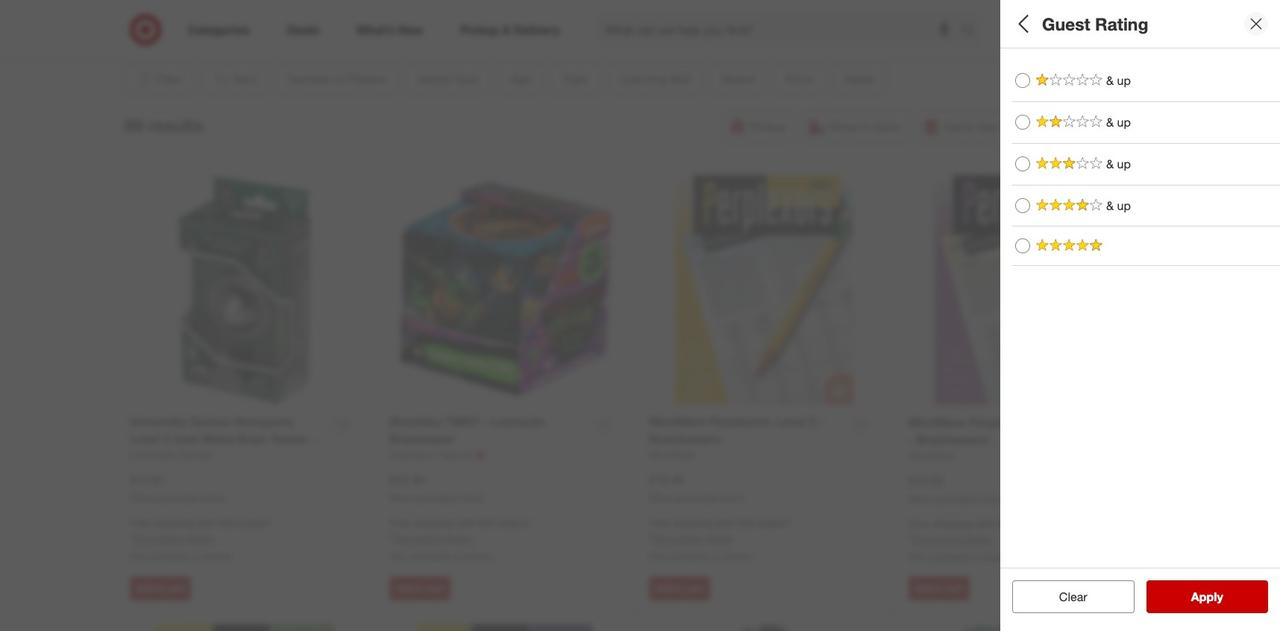 Task type: locate. For each thing, give the bounding box(es) containing it.
0 horizontal spatial $16.95
[[649, 473, 685, 488]]

available
[[150, 551, 190, 563], [409, 551, 450, 563], [669, 551, 709, 563], [928, 551, 969, 564]]

1 vertical spatial & up radio
[[1015, 198, 1030, 213]]

99 results
[[124, 115, 204, 135]]

99
[[124, 115, 143, 135]]

up for 2nd & up option from the top
[[1117, 156, 1131, 171]]

& up radio
[[1015, 73, 1030, 88], [1015, 198, 1030, 213]]

& up down 2 link
[[1106, 73, 1131, 88]]

Include out of stock checkbox
[[1012, 538, 1027, 553]]

1 up from the top
[[1117, 73, 1131, 88]]

orders*
[[238, 517, 272, 530], [498, 517, 532, 530], [757, 517, 791, 530], [1017, 518, 1051, 531]]

& up radio left adult
[[1015, 73, 1030, 88]]

with
[[196, 517, 216, 530], [456, 517, 475, 530], [715, 517, 735, 530], [975, 518, 994, 531]]

purchased inside $14.87 when purchased online
[[156, 493, 198, 504]]

type
[[1012, 116, 1044, 133]]

& up up brainteasers
[[1106, 115, 1131, 130]]

guest rating
[[1042, 13, 1149, 34]]

guest
[[1042, 13, 1090, 34]]

clear inside "button"
[[1052, 590, 1080, 605]]

$14.87 when purchased online
[[130, 473, 225, 504]]

free shipping with $35 orders* * exclusions apply. not available in stores
[[130, 517, 272, 563], [389, 517, 532, 563], [649, 517, 791, 563], [909, 518, 1051, 564]]

free
[[130, 517, 151, 530], [389, 517, 410, 530], [649, 517, 670, 530], [909, 518, 929, 531]]

skills;
[[1242, 188, 1269, 200]]

brainteasers
[[1083, 135, 1141, 148]]

alice
[[1012, 240, 1035, 252]]

& up for 1st & up radio
[[1106, 73, 1131, 88]]

bepuzzled;
[[1111, 240, 1163, 252]]

2
[[1132, 16, 1136, 25]]

&
[[1106, 73, 1114, 88], [1106, 115, 1114, 130], [1106, 156, 1114, 171], [1106, 198, 1114, 213], [1207, 240, 1214, 252]]

clear
[[1052, 590, 1080, 605], [1059, 590, 1087, 605]]

when inside $14.87 when purchased online
[[130, 493, 153, 504]]

up
[[1117, 73, 1131, 88], [1117, 115, 1131, 130], [1117, 156, 1131, 171], [1117, 198, 1131, 213]]

all
[[1012, 13, 1033, 34]]

educatio
[[1245, 240, 1280, 252]]

What can we help you find? suggestions appear below search field
[[596, 13, 965, 46]]

when inside $25.99 when purchased online
[[389, 493, 413, 504]]

& up
[[1106, 73, 1131, 88], [1106, 115, 1131, 130], [1106, 156, 1131, 171], [1106, 198, 1131, 213]]

exclusions apply. button
[[133, 532, 214, 547], [393, 532, 474, 547], [653, 532, 734, 547], [912, 533, 993, 548]]

& up radio down board
[[1015, 157, 1030, 172]]

search button
[[955, 13, 991, 49]]

& up radio
[[1015, 115, 1030, 130], [1015, 157, 1030, 172]]

3 up from the top
[[1117, 156, 1131, 171]]

rating
[[1095, 13, 1149, 34]]

0 horizontal spatial $16.95 when purchased online
[[649, 473, 744, 504]]

age kids; adult
[[1012, 64, 1063, 96]]

& up radio up brand
[[1015, 198, 1030, 213]]

in inside brand alice in wonderland; bepuzzled; chuckle & roar; educatio
[[1038, 240, 1046, 252]]

clear for clear all
[[1052, 590, 1080, 605]]

& left roar; at the right
[[1207, 240, 1214, 252]]

0 horizontal spatial results
[[148, 115, 204, 135]]

2 up from the top
[[1117, 115, 1131, 130]]

up down 2 link
[[1117, 73, 1131, 88]]

all
[[1083, 590, 1095, 605]]

1 vertical spatial results
[[1200, 590, 1239, 605]]

& up radio up board
[[1015, 115, 1030, 130]]

purchased
[[156, 493, 198, 504], [415, 493, 458, 504], [675, 493, 717, 504], [934, 494, 977, 505]]

$35
[[218, 517, 235, 530], [478, 517, 495, 530], [738, 517, 754, 530], [997, 518, 1014, 531]]

skill
[[1076, 168, 1104, 185]]

up up brainteasers
[[1117, 115, 1131, 130]]

1 horizontal spatial results
[[1200, 590, 1239, 605]]

results
[[148, 115, 204, 135], [1200, 590, 1239, 605]]

4 & up from the top
[[1106, 198, 1131, 213]]

1 & up from the top
[[1106, 73, 1131, 88]]

$16.95
[[649, 473, 685, 488], [909, 473, 944, 488]]

0 vertical spatial & up radio
[[1015, 115, 1030, 130]]

None radio
[[1015, 239, 1030, 254]]

gr
[[1272, 188, 1280, 200]]

learning
[[1012, 168, 1072, 185]]

$16.95 when purchased online
[[649, 473, 744, 504], [909, 473, 1003, 505]]

online inside $25.99 when purchased online
[[460, 493, 484, 504]]

1 horizontal spatial $16.95 when purchased online
[[909, 473, 1003, 505]]

up for first & up option
[[1117, 115, 1131, 130]]

results inside button
[[1200, 590, 1239, 605]]

roar;
[[1217, 240, 1242, 252]]

0 vertical spatial & up radio
[[1015, 73, 1030, 88]]

3 & up from the top
[[1106, 156, 1131, 171]]

2 & up from the top
[[1106, 115, 1131, 130]]

up for 2nd & up radio from the top
[[1117, 198, 1131, 213]]

1 horizontal spatial $16.95
[[909, 473, 944, 488]]

0 vertical spatial results
[[148, 115, 204, 135]]

kids;
[[1012, 83, 1036, 96]]

2 clear from the left
[[1059, 590, 1087, 605]]

& up brainteasers
[[1106, 115, 1114, 130]]

see results button
[[1146, 581, 1268, 614]]

clear inside button
[[1059, 590, 1087, 605]]

*
[[130, 533, 133, 545], [389, 533, 393, 545], [649, 533, 653, 545], [909, 534, 912, 546]]

online
[[201, 493, 225, 504], [460, 493, 484, 504], [720, 493, 744, 504], [979, 494, 1003, 505]]

search
[[955, 24, 991, 38]]

1 clear from the left
[[1052, 590, 1080, 605]]

in
[[1038, 240, 1046, 252], [193, 551, 201, 563], [452, 551, 461, 563], [712, 551, 720, 563], [972, 551, 980, 564]]

4 up from the top
[[1117, 198, 1131, 213]]

& up for 2nd & up radio from the top
[[1106, 198, 1131, 213]]

results right see
[[1200, 590, 1239, 605]]

results for 99 results
[[148, 115, 204, 135]]

stores
[[204, 551, 233, 563], [464, 551, 492, 563], [723, 551, 752, 563], [983, 551, 1012, 564]]

when
[[130, 493, 153, 504], [389, 493, 413, 504], [649, 493, 672, 504], [909, 494, 932, 505]]

not
[[130, 551, 147, 563], [389, 551, 406, 563], [649, 551, 666, 563], [909, 551, 925, 564]]

thinking;
[[1094, 188, 1136, 200]]

creative
[[1052, 188, 1091, 200]]

2 & up radio from the top
[[1015, 157, 1030, 172]]

results right 99
[[148, 115, 204, 135]]

& up down brainteasers
[[1106, 156, 1131, 171]]

shipping
[[153, 517, 193, 530], [413, 517, 453, 530], [673, 517, 713, 530], [932, 518, 972, 531]]

apply.
[[186, 533, 214, 545], [446, 533, 474, 545], [706, 533, 734, 545], [965, 534, 993, 546]]

up up brand alice in wonderland; bepuzzled; chuckle & roar; educatio
[[1117, 198, 1131, 213]]

1 vertical spatial & up radio
[[1015, 157, 1030, 172]]

up down brainteasers
[[1117, 156, 1131, 171]]

& up for first & up option
[[1106, 115, 1131, 130]]

exclusions
[[133, 533, 183, 545], [393, 533, 443, 545], [653, 533, 703, 545], [912, 534, 962, 546]]

& up up brand alice in wonderland; bepuzzled; chuckle & roar; educatio
[[1106, 198, 1131, 213]]

age
[[1012, 64, 1039, 81]]



Task type: describe. For each thing, give the bounding box(es) containing it.
brand
[[1012, 221, 1053, 238]]

results for see results
[[1200, 590, 1239, 605]]

apply
[[1191, 590, 1223, 605]]

1 & up radio from the top
[[1015, 73, 1030, 88]]

sponsored
[[1038, 36, 1082, 47]]

1 & up radio from the top
[[1015, 115, 1030, 130]]

2 link
[[1109, 13, 1142, 46]]

$14.87
[[130, 473, 166, 488]]

clear button
[[1012, 581, 1134, 614]]

board
[[1012, 135, 1041, 148]]

brand alice in wonderland; bepuzzled; chuckle & roar; educatio
[[1012, 221, 1280, 252]]

guest rating dialog
[[1000, 0, 1280, 632]]

advertisement region
[[187, 0, 1082, 35]]

learning skill coding; creative thinking; creativity; fine motor skills; gr
[[1012, 168, 1280, 200]]

online inside $14.87 when purchased online
[[201, 493, 225, 504]]

clear all button
[[1012, 581, 1134, 614]]

& up for 2nd & up option from the top
[[1106, 156, 1131, 171]]

2 & up radio from the top
[[1015, 198, 1030, 213]]

& inside brand alice in wonderland; bepuzzled; chuckle & roar; educatio
[[1207, 240, 1214, 252]]

up for 1st & up radio
[[1117, 73, 1131, 88]]

type board games; brainteasers
[[1012, 116, 1141, 148]]

wonderland;
[[1049, 240, 1108, 252]]

& right creative at the right of the page
[[1106, 198, 1114, 213]]

& down 2 link
[[1106, 73, 1114, 88]]

fine
[[1189, 188, 1208, 200]]

see results
[[1176, 590, 1239, 605]]

all filters dialog
[[1000, 0, 1280, 632]]

motor
[[1211, 188, 1239, 200]]

coding;
[[1012, 188, 1049, 200]]

purchased inside $25.99 when purchased online
[[415, 493, 458, 504]]

clear for clear
[[1059, 590, 1087, 605]]

$25.99 when purchased online
[[389, 473, 484, 504]]

all filters
[[1012, 13, 1084, 34]]

games;
[[1044, 135, 1080, 148]]

adult
[[1039, 83, 1063, 96]]

filters
[[1038, 13, 1084, 34]]

chuckle
[[1166, 240, 1204, 252]]

clear all
[[1052, 590, 1095, 605]]

creativity;
[[1139, 188, 1186, 200]]

see
[[1176, 590, 1197, 605]]

$25.99
[[389, 473, 425, 488]]

apply button
[[1146, 581, 1268, 614]]

& down brainteasers
[[1106, 156, 1114, 171]]



Task type: vqa. For each thing, say whether or not it's contained in the screenshot.


